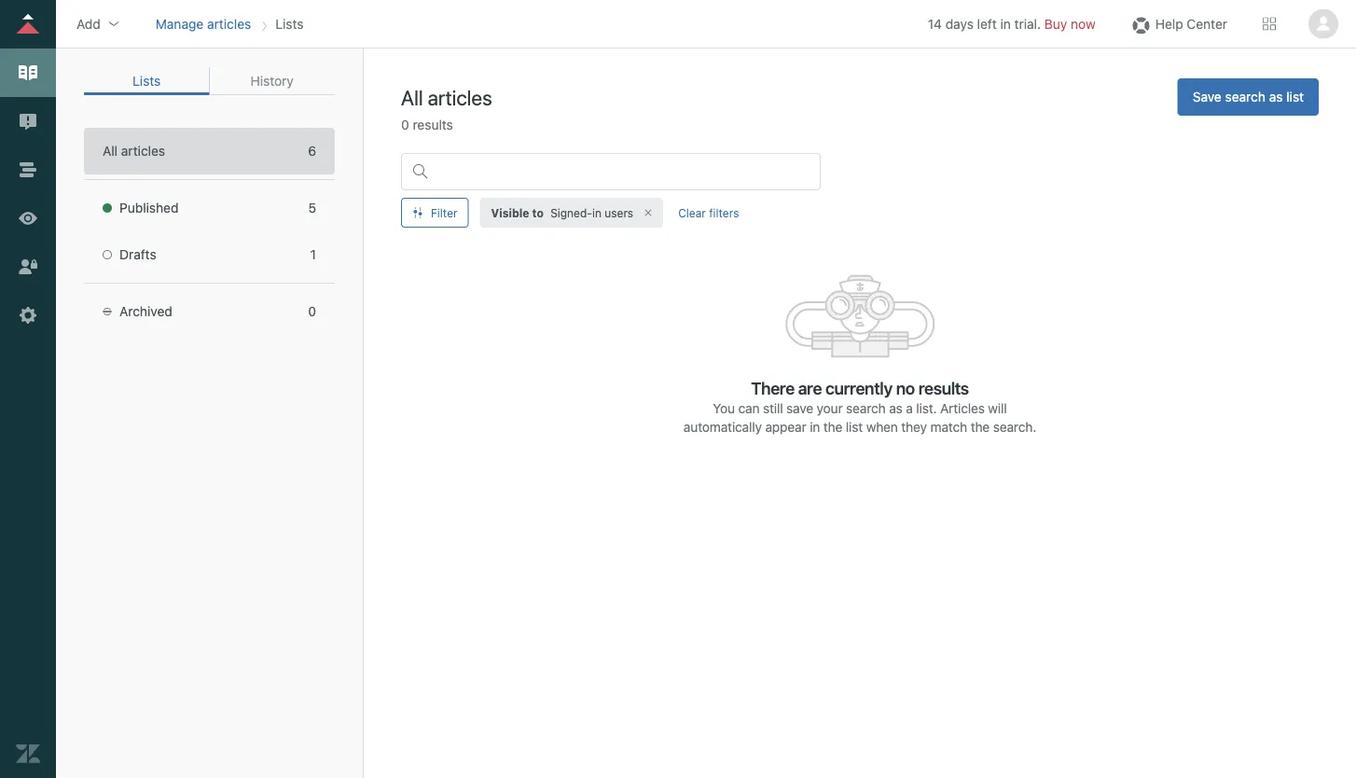 Task type: vqa. For each thing, say whether or not it's contained in the screenshot.
'sorry'
no



Task type: locate. For each thing, give the bounding box(es) containing it.
1 horizontal spatial lists
[[276, 16, 304, 31]]

save search as list
[[1193, 89, 1304, 105]]

search right save
[[1226, 89, 1266, 105]]

1 the from the left
[[824, 419, 843, 435]]

as right save
[[1270, 89, 1283, 105]]

no
[[896, 378, 915, 398]]

save search as list button
[[1178, 78, 1319, 116]]

1 horizontal spatial results
[[919, 378, 969, 398]]

list
[[1287, 89, 1304, 105], [846, 419, 863, 435]]

all articles up 'published'
[[103, 143, 165, 159]]

5
[[308, 200, 316, 216]]

as
[[1270, 89, 1283, 105], [889, 401, 903, 416]]

0 for 0
[[308, 304, 316, 319]]

lists up history
[[276, 16, 304, 31]]

lists inside navigation
[[276, 16, 304, 31]]

1 vertical spatial results
[[919, 378, 969, 398]]

search down currently
[[846, 401, 886, 416]]

help
[[1156, 16, 1184, 31]]

all articles
[[401, 85, 492, 109], [103, 143, 165, 159]]

remove image
[[643, 207, 654, 218]]

articles
[[207, 16, 251, 31], [428, 85, 492, 109], [121, 143, 165, 159]]

list right save
[[1287, 89, 1304, 105]]

search
[[1226, 89, 1266, 105], [846, 401, 886, 416]]

2 vertical spatial in
[[810, 419, 820, 435]]

articles up "0 results"
[[428, 85, 492, 109]]

1 horizontal spatial as
[[1270, 89, 1283, 105]]

search.
[[994, 419, 1037, 435]]

all articles up "0 results"
[[401, 85, 492, 109]]

1 horizontal spatial all
[[401, 85, 423, 109]]

0 horizontal spatial search
[[846, 401, 886, 416]]

customize design image
[[16, 206, 40, 230]]

in inside there are currently no results you can still save your search as a list. articles will automatically appear in the list when they match the search.
[[810, 419, 820, 435]]

2 horizontal spatial articles
[[428, 85, 492, 109]]

108c146d d78f 4107 8f9f 936377ee61ee@2x image
[[785, 274, 935, 358]]

0 vertical spatial results
[[413, 117, 453, 132]]

0 vertical spatial articles
[[207, 16, 251, 31]]

1 vertical spatial 0
[[308, 304, 316, 319]]

1 horizontal spatial 0
[[401, 117, 409, 132]]

articles up 'published'
[[121, 143, 165, 159]]

0 vertical spatial in
[[1001, 16, 1011, 31]]

help center button
[[1124, 10, 1234, 38]]

0 horizontal spatial list
[[846, 419, 863, 435]]

articles right manage
[[207, 16, 251, 31]]

help center
[[1156, 16, 1228, 31]]

1 vertical spatial in
[[592, 206, 602, 219]]

0 horizontal spatial lists
[[133, 73, 161, 89]]

1 horizontal spatial search
[[1226, 89, 1266, 105]]

lists
[[276, 16, 304, 31], [133, 73, 161, 89]]

1 horizontal spatial the
[[971, 419, 990, 435]]

results
[[413, 117, 453, 132], [919, 378, 969, 398]]

0 horizontal spatial all
[[103, 143, 118, 159]]

0 horizontal spatial 0
[[308, 304, 316, 319]]

0 horizontal spatial as
[[889, 401, 903, 416]]

1 horizontal spatial all articles
[[401, 85, 492, 109]]

0 horizontal spatial in
[[592, 206, 602, 219]]

in left the users
[[592, 206, 602, 219]]

signed-
[[551, 206, 592, 219]]

can
[[739, 401, 760, 416]]

14 days left in trial. buy now
[[928, 16, 1096, 31]]

visible to signed-in users
[[491, 206, 634, 219]]

0 vertical spatial all articles
[[401, 85, 492, 109]]

0 vertical spatial search
[[1226, 89, 1266, 105]]

lists link
[[84, 67, 209, 95]]

still
[[763, 401, 783, 416]]

list inside there are currently no results you can still save your search as a list. articles will automatically appear in the list when they match the search.
[[846, 419, 863, 435]]

all down lists link
[[103, 143, 118, 159]]

the down will
[[971, 419, 990, 435]]

2 the from the left
[[971, 419, 990, 435]]

all
[[401, 85, 423, 109], [103, 143, 118, 159]]

1 horizontal spatial articles
[[207, 16, 251, 31]]

clear filters button
[[667, 198, 751, 228]]

0 down 1
[[308, 304, 316, 319]]

list left when
[[846, 419, 863, 435]]

filter button
[[401, 198, 469, 228]]

in down your on the right
[[810, 419, 820, 435]]

search inside button
[[1226, 89, 1266, 105]]

zendesk products image
[[1263, 17, 1276, 30]]

currently
[[826, 378, 893, 398]]

a
[[906, 401, 913, 416]]

the down your on the right
[[824, 419, 843, 435]]

visible
[[491, 206, 530, 219]]

1 vertical spatial articles
[[428, 85, 492, 109]]

days
[[946, 16, 974, 31]]

all up "0 results"
[[401, 85, 423, 109]]

1 vertical spatial list
[[846, 419, 863, 435]]

to
[[532, 206, 544, 219]]

history link
[[209, 67, 335, 95]]

lists down manage
[[133, 73, 161, 89]]

2 vertical spatial articles
[[121, 143, 165, 159]]

navigation
[[152, 10, 307, 38]]

1 vertical spatial search
[[846, 401, 886, 416]]

match
[[931, 419, 968, 435]]

0 vertical spatial list
[[1287, 89, 1304, 105]]

0 horizontal spatial articles
[[121, 143, 165, 159]]

settings image
[[16, 303, 40, 328]]

automatically
[[684, 419, 762, 435]]

0 vertical spatial 0
[[401, 117, 409, 132]]

clear filters
[[679, 206, 739, 219]]

the
[[824, 419, 843, 435], [971, 419, 990, 435]]

results up filter popup button
[[413, 117, 453, 132]]

0 vertical spatial as
[[1270, 89, 1283, 105]]

0 vertical spatial lists
[[276, 16, 304, 31]]

filters
[[709, 206, 739, 219]]

in right left
[[1001, 16, 1011, 31]]

0 results
[[401, 117, 453, 132]]

0 for 0 results
[[401, 117, 409, 132]]

save
[[787, 401, 814, 416]]

1 horizontal spatial list
[[1287, 89, 1304, 105]]

in
[[1001, 16, 1011, 31], [592, 206, 602, 219], [810, 419, 820, 435]]

0
[[401, 117, 409, 132], [308, 304, 316, 319]]

1 vertical spatial as
[[889, 401, 903, 416]]

results up list.
[[919, 378, 969, 398]]

zendesk image
[[16, 742, 40, 766]]

appear
[[766, 419, 807, 435]]

2 horizontal spatial in
[[1001, 16, 1011, 31]]

0 horizontal spatial all articles
[[103, 143, 165, 159]]

1 horizontal spatial in
[[810, 419, 820, 435]]

clear
[[679, 206, 706, 219]]

as left a on the bottom of page
[[889, 401, 903, 416]]

0 horizontal spatial the
[[824, 419, 843, 435]]

6
[[308, 143, 316, 159]]

1 vertical spatial all
[[103, 143, 118, 159]]

0 up filter popup button
[[401, 117, 409, 132]]



Task type: describe. For each thing, give the bounding box(es) containing it.
your
[[817, 401, 843, 416]]

search inside there are currently no results you can still save your search as a list. articles will automatically appear in the list when they match the search.
[[846, 401, 886, 416]]

drafts
[[119, 247, 156, 262]]

add button
[[71, 10, 127, 38]]

when
[[867, 419, 898, 435]]

list.
[[917, 401, 937, 416]]

they
[[902, 419, 927, 435]]

manage articles image
[[16, 61, 40, 85]]

filter
[[431, 206, 458, 219]]

navigation containing manage articles
[[152, 10, 307, 38]]

you
[[713, 401, 735, 416]]

manage articles link
[[156, 16, 251, 31]]

manage articles
[[156, 16, 251, 31]]

as inside button
[[1270, 89, 1283, 105]]

now
[[1071, 16, 1096, 31]]

as inside there are currently no results you can still save your search as a list. articles will automatically appear in the list when they match the search.
[[889, 401, 903, 416]]

there
[[751, 378, 795, 398]]

results inside there are currently no results you can still save your search as a list. articles will automatically appear in the list when they match the search.
[[919, 378, 969, 398]]

1 vertical spatial lists
[[133, 73, 161, 89]]

1
[[310, 247, 316, 262]]

manage
[[156, 16, 204, 31]]

are
[[798, 378, 822, 398]]

14
[[928, 16, 942, 31]]

buy
[[1045, 16, 1068, 31]]

0 horizontal spatial results
[[413, 117, 453, 132]]

articles
[[941, 401, 985, 416]]

add
[[77, 16, 101, 31]]

list inside button
[[1287, 89, 1304, 105]]

in for left
[[1001, 16, 1011, 31]]

1 vertical spatial all articles
[[103, 143, 165, 159]]

user permissions image
[[16, 255, 40, 279]]

left
[[978, 16, 997, 31]]

users
[[605, 206, 634, 219]]

there are currently no results you can still save your search as a list. articles will automatically appear in the list when they match the search.
[[684, 378, 1037, 435]]

arrange content image
[[16, 158, 40, 182]]

archived
[[119, 304, 172, 319]]

moderate content image
[[16, 109, 40, 133]]

0 vertical spatial all
[[401, 85, 423, 109]]

in for signed-
[[592, 206, 602, 219]]

trial.
[[1015, 16, 1041, 31]]

center
[[1187, 16, 1228, 31]]

will
[[989, 401, 1007, 416]]

published
[[119, 200, 179, 216]]

articles inside navigation
[[207, 16, 251, 31]]

history
[[251, 73, 294, 89]]

save
[[1193, 89, 1222, 105]]



